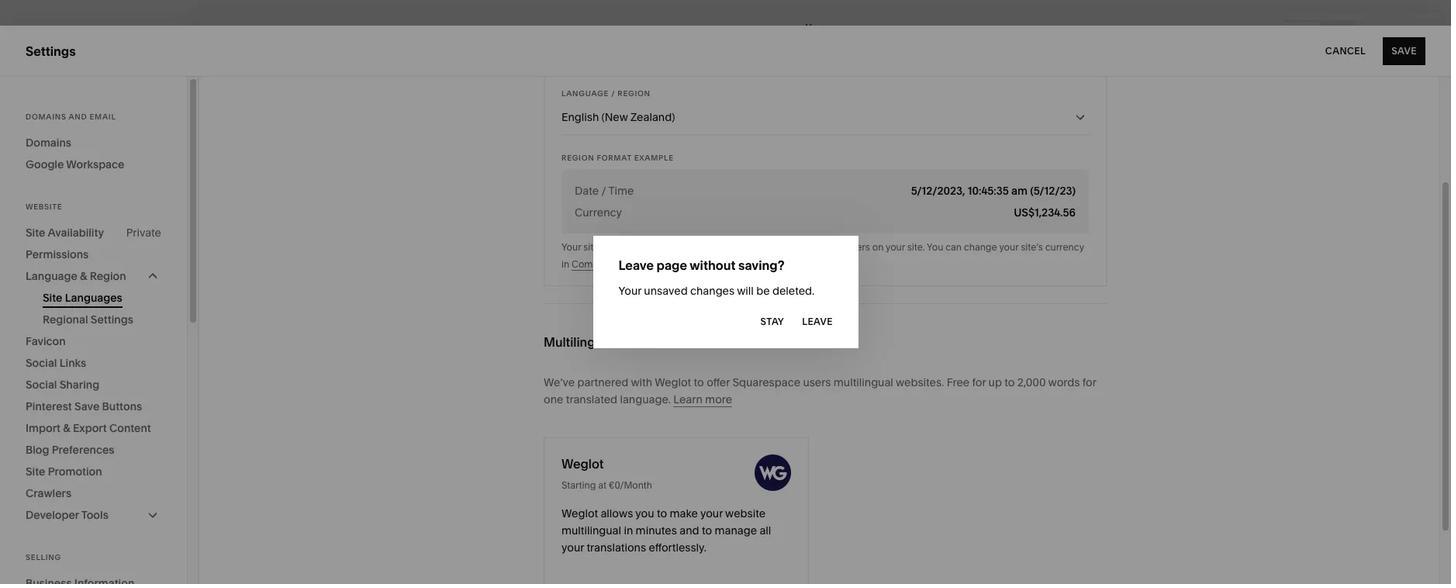 Task type: locate. For each thing, give the bounding box(es) containing it.
multilingual right users
[[834, 375, 893, 389]]

0 horizontal spatial &
[[63, 421, 70, 435]]

/ for region
[[611, 89, 615, 98]]

weglot inside multilingual by weglot
[[630, 340, 666, 348]]

site
[[583, 241, 599, 253]]

settings down asset
[[26, 410, 74, 425]]

20%
[[497, 556, 519, 570]]

2 social from the top
[[26, 378, 57, 392]]

and
[[69, 112, 87, 121], [812, 241, 829, 253], [680, 524, 699, 538]]

site down blog
[[26, 465, 45, 479]]

0 vertical spatial region
[[618, 89, 651, 98]]

0 vertical spatial selling
[[26, 124, 66, 140]]

marketing
[[26, 152, 86, 168]]

of
[[745, 241, 754, 253]]

unsaved
[[644, 284, 688, 298]]

in left commerce
[[562, 258, 569, 270]]

to left manage
[[702, 524, 712, 538]]

weglot down starting on the left bottom of the page
[[562, 507, 598, 520]]

0 vertical spatial language
[[562, 89, 609, 98]]

1 horizontal spatial for
[[1083, 375, 1096, 389]]

weglot logo image
[[755, 454, 791, 491]]

analytics
[[26, 208, 80, 223]]

to right up
[[1005, 375, 1015, 389]]

0 horizontal spatial language
[[26, 269, 77, 283]]

times
[[785, 241, 809, 253]]

region up site languages link
[[90, 269, 126, 283]]

your right make
[[700, 507, 723, 520]]

weglot right by
[[630, 340, 666, 348]]

region inside dropdown button
[[90, 269, 126, 283]]

users
[[803, 375, 831, 389]]

your for your site language determines the format of dates, times and numbers on your site. you can change your site's currency in
[[562, 241, 581, 253]]

1 vertical spatial website
[[26, 202, 62, 211]]

domains for and
[[26, 112, 66, 121]]

1 vertical spatial /
[[601, 184, 606, 198]]

language inside dropdown button
[[26, 269, 77, 283]]

0 horizontal spatial /
[[601, 184, 606, 198]]

2 horizontal spatial region
[[618, 89, 651, 98]]

& down "permissions" link
[[80, 269, 87, 283]]

region up region format example on the top of page
[[618, 89, 651, 98]]

1 horizontal spatial leave
[[802, 316, 833, 327]]

in down allows on the bottom
[[624, 524, 633, 538]]

pinterest save buttons link
[[26, 396, 161, 417]]

/
[[611, 89, 615, 98], [601, 184, 606, 198]]

site
[[26, 226, 45, 240], [43, 291, 62, 305], [26, 465, 45, 479]]

the
[[698, 241, 712, 253]]

analytics link
[[26, 207, 172, 226]]

your right on
[[886, 241, 905, 253]]

1 domains from the top
[[26, 112, 66, 121]]

1 horizontal spatial /
[[611, 89, 615, 98]]

we've partnered with weglot to offer squarespace users multilingual websites. free for up to 2,000 words for one translated language.
[[544, 375, 1096, 406]]

to right you
[[657, 507, 667, 520]]

1 horizontal spatial your
[[619, 284, 641, 298]]

google
[[26, 157, 64, 171]]

site down analytics at the top of the page
[[26, 226, 45, 240]]

leave page without saving?
[[619, 258, 785, 273]]

asset library
[[26, 382, 103, 398]]

currency
[[575, 206, 622, 220]]

plan.
[[625, 556, 649, 570]]

1 vertical spatial domains
[[26, 136, 71, 150]]

commerce settings .
[[572, 258, 662, 270]]

language / region
[[562, 89, 651, 98]]

tab list
[[1285, 21, 1356, 46]]

2 vertical spatial region
[[90, 269, 126, 283]]

blog preferences link
[[26, 439, 161, 461]]

be
[[756, 284, 770, 298]]

language up format
[[562, 89, 609, 98]]

0 horizontal spatial and
[[69, 112, 87, 121]]

region for language / region
[[618, 89, 651, 98]]

website up domains and email
[[26, 96, 74, 112]]

1 website from the top
[[26, 96, 74, 112]]

your left 'site'
[[562, 241, 581, 253]]

2 horizontal spatial and
[[812, 241, 829, 253]]

1 horizontal spatial region
[[562, 154, 595, 162]]

0 horizontal spatial your
[[562, 241, 581, 253]]

site inside favicon social links social sharing pinterest save buttons import & export content blog preferences site promotion crawlers
[[26, 465, 45, 479]]

region for language & region
[[90, 269, 126, 283]]

social up pinterest
[[26, 378, 57, 392]]

0 vertical spatial multilingual
[[834, 375, 893, 389]]

leave page without saving? dialog
[[593, 236, 858, 348]]

selling
[[26, 124, 66, 140], [26, 553, 61, 562]]

your
[[886, 241, 905, 253], [999, 241, 1019, 253], [700, 507, 723, 520], [562, 541, 584, 555]]

&
[[80, 269, 87, 283], [63, 421, 70, 435]]

stay
[[761, 316, 785, 327]]

language & region link
[[26, 265, 161, 287]]

0 horizontal spatial in
[[562, 258, 569, 270]]

language
[[562, 89, 609, 98], [26, 269, 77, 283]]

your
[[562, 241, 581, 253], [619, 284, 641, 298]]

starting
[[562, 479, 596, 491]]

save inside favicon social links social sharing pinterest save buttons import & export content blog preferences site promotion crawlers
[[75, 399, 100, 413]]

one
[[544, 392, 563, 406]]

0 vertical spatial and
[[69, 112, 87, 121]]

and left email
[[69, 112, 87, 121]]

crawlers
[[26, 486, 71, 500]]

cancel button
[[1325, 37, 1366, 65]]

1 horizontal spatial multilingual
[[834, 375, 893, 389]]

/ for time
[[601, 184, 606, 198]]

site's
[[1021, 241, 1043, 253]]

2 vertical spatial site
[[26, 465, 45, 479]]

0 horizontal spatial multilingual
[[562, 524, 621, 538]]

crawlers link
[[26, 482, 161, 504]]

1 vertical spatial and
[[812, 241, 829, 253]]

with
[[631, 375, 652, 389]]

1 vertical spatial selling
[[26, 553, 61, 562]]

language for language / region
[[562, 89, 609, 98]]

your inside leave page without saving? dialog
[[619, 284, 641, 298]]

0 horizontal spatial save
[[75, 399, 100, 413]]

edit button
[[206, 19, 248, 48]]

asset
[[26, 382, 59, 398]]

in inside 'weglot allows you to make your website multilingual in minutes and to manage all your translations effortlessly.'
[[624, 524, 633, 538]]

for
[[379, 556, 395, 570]]

example
[[634, 154, 674, 162]]

regional settings link
[[43, 309, 161, 330]]

and right the times on the right top of the page
[[812, 241, 829, 253]]

dates,
[[756, 241, 783, 253]]

2 for from the left
[[1083, 375, 1096, 389]]

language down permissions
[[26, 269, 77, 283]]

pinterest
[[26, 399, 72, 413]]

site.
[[907, 241, 925, 253]]

multilingual by weglot
[[544, 334, 666, 350]]

1 vertical spatial save
[[75, 399, 100, 413]]

any
[[537, 556, 555, 570]]

at left checkout.
[[774, 556, 784, 570]]

selling down crawlers
[[26, 553, 61, 562]]

language for language & region
[[26, 269, 77, 283]]

1 horizontal spatial at
[[774, 556, 784, 570]]

0 horizontal spatial leave
[[619, 258, 654, 273]]

make
[[670, 507, 698, 520]]

site inside site languages regional settings
[[43, 291, 62, 305]]

0 vertical spatial save
[[1392, 45, 1417, 56]]

1 horizontal spatial language
[[562, 89, 609, 98]]

website up manage
[[725, 507, 766, 520]]

0 vertical spatial at
[[598, 479, 607, 491]]

0 vertical spatial site
[[26, 226, 45, 240]]

weglot inside weglot starting at €0/month
[[562, 456, 604, 472]]

content
[[109, 421, 151, 435]]

2 domains from the top
[[26, 136, 71, 150]]

0 vertical spatial social
[[26, 356, 57, 370]]

time,
[[445, 556, 470, 570]]

1 vertical spatial your
[[619, 284, 641, 298]]

1 horizontal spatial save
[[1392, 45, 1417, 56]]

at right starting on the left bottom of the page
[[598, 479, 607, 491]]

1 horizontal spatial website
[[725, 507, 766, 520]]

1 vertical spatial multilingual
[[562, 524, 621, 538]]

social down favicon
[[26, 356, 57, 370]]

1 vertical spatial leave
[[802, 316, 833, 327]]

website up site availability
[[26, 202, 62, 211]]

leave down language
[[619, 258, 654, 273]]

favicon link
[[26, 330, 161, 352]]

cancel
[[1325, 45, 1366, 56]]

social sharing link
[[26, 374, 161, 396]]

all
[[760, 524, 771, 538]]

0 horizontal spatial at
[[598, 479, 607, 491]]

multilingual up translations
[[562, 524, 621, 538]]

import
[[26, 421, 61, 435]]

numbers
[[831, 241, 870, 253]]

website down translations
[[582, 556, 622, 570]]

1 vertical spatial in
[[624, 524, 633, 538]]

permissions link
[[26, 244, 161, 265]]

for right words
[[1083, 375, 1096, 389]]

1 vertical spatial language
[[26, 269, 77, 283]]

0 vertical spatial website
[[26, 96, 74, 112]]

0 vertical spatial in
[[562, 258, 569, 270]]

save down library
[[75, 399, 100, 413]]

weglot up starting on the left bottom of the page
[[562, 456, 604, 472]]

domains inside the domains google workspace
[[26, 136, 71, 150]]

for left up
[[972, 375, 986, 389]]

0 vertical spatial your
[[562, 241, 581, 253]]

import & export content link
[[26, 417, 161, 439]]

0 horizontal spatial region
[[90, 269, 126, 283]]

without
[[690, 258, 736, 273]]

save right cancel
[[1392, 45, 1417, 56]]

more
[[705, 392, 732, 406]]

asset library link
[[26, 381, 172, 400]]

& left export at the left bottom of page
[[63, 421, 70, 435]]

deleted.
[[773, 284, 815, 298]]

weglot up learn
[[655, 375, 691, 389]]

1 vertical spatial site
[[43, 291, 62, 305]]

a
[[398, 556, 404, 570]]

blog
[[26, 443, 49, 457]]

2 vertical spatial and
[[680, 524, 699, 538]]

save inside button
[[1392, 45, 1417, 56]]

1 horizontal spatial and
[[680, 524, 699, 538]]

your down the 'commerce settings .'
[[619, 284, 641, 298]]

0 horizontal spatial for
[[972, 375, 986, 389]]

1 horizontal spatial in
[[624, 524, 633, 538]]

social links link
[[26, 352, 161, 374]]

weglot starting at €0/month
[[562, 456, 652, 491]]

0 vertical spatial website
[[725, 507, 766, 520]]

selling down domains and email
[[26, 124, 66, 140]]

your inside your site language determines the format of dates, times and numbers on your site. you can change your site's currency in
[[562, 241, 581, 253]]

and down make
[[680, 524, 699, 538]]

0 horizontal spatial website
[[582, 556, 622, 570]]

0 vertical spatial leave
[[619, 258, 654, 273]]

site up regional
[[43, 291, 62, 305]]

help link
[[26, 437, 53, 454]]

domains for google
[[26, 136, 71, 150]]

1 horizontal spatial &
[[80, 269, 87, 283]]

2,000
[[1018, 375, 1046, 389]]

0 vertical spatial &
[[80, 269, 87, 283]]

domains google workspace
[[26, 136, 124, 171]]

settings down site languages link
[[91, 313, 133, 327]]

0 vertical spatial domains
[[26, 112, 66, 121]]

0 vertical spatial /
[[611, 89, 615, 98]]

save
[[1392, 45, 1417, 56], [75, 399, 100, 413]]

/ right date
[[601, 184, 606, 198]]

/ up format
[[611, 89, 615, 98]]

multilingual inside 'weglot allows you to make your website multilingual in minutes and to manage all your translations effortlessly.'
[[562, 524, 621, 538]]

multilingual
[[834, 375, 893, 389], [562, 524, 621, 538]]

leave down deleted.
[[802, 316, 833, 327]]

leave for leave page without saving?
[[619, 258, 654, 273]]

1 vertical spatial &
[[63, 421, 70, 435]]

1 selling from the top
[[26, 124, 66, 140]]

region up date
[[562, 154, 595, 162]]

1 vertical spatial social
[[26, 378, 57, 392]]

date / time
[[575, 184, 634, 198]]



Task type: describe. For each thing, give the bounding box(es) containing it.
export
[[73, 421, 107, 435]]

your site language determines the format of dates, times and numbers on your site. you can change your site's currency in
[[562, 241, 1084, 270]]

2 website from the top
[[26, 202, 62, 211]]

take
[[473, 556, 494, 570]]

will
[[737, 284, 754, 298]]

commerce
[[572, 258, 621, 270]]

your up "new"
[[562, 541, 584, 555]]

your left site's
[[999, 241, 1019, 253]]

buttons
[[102, 399, 142, 413]]

we've
[[544, 375, 575, 389]]

to up learn more
[[694, 375, 704, 389]]

use
[[652, 556, 672, 570]]

website inside 'weglot allows you to make your website multilingual in minutes and to manage all your translations effortlessly.'
[[725, 507, 766, 520]]

languages
[[65, 291, 122, 305]]

preferences
[[52, 443, 114, 457]]

schultz
[[83, 488, 115, 500]]

code
[[674, 556, 701, 570]]

sharing
[[60, 378, 99, 392]]

promotion
[[48, 465, 102, 479]]

up
[[989, 375, 1002, 389]]

site for site availability
[[26, 226, 45, 240]]

squarespace
[[733, 375, 801, 389]]

settings inside site languages regional settings
[[91, 313, 133, 327]]

leave button
[[802, 308, 833, 336]]

in inside your site language determines the format of dates, times and numbers on your site. you can change your site's currency in
[[562, 258, 569, 270]]

you
[[636, 507, 654, 520]]

availability
[[48, 226, 104, 240]]

and inside your site language determines the format of dates, times and numbers on your site. you can change your site's currency in
[[812, 241, 829, 253]]

limited
[[407, 556, 442, 570]]

10:45:35
[[968, 184, 1009, 198]]

domains and email
[[26, 112, 116, 121]]

edit
[[216, 28, 238, 39]]

private
[[126, 226, 161, 240]]

expires
[[839, 556, 877, 570]]

settings link
[[26, 409, 172, 428]]

effortlessly.
[[649, 541, 707, 555]]

time
[[608, 184, 634, 198]]

5/12/2023,
[[911, 184, 965, 198]]

1 social from the top
[[26, 356, 57, 370]]

library
[[62, 382, 103, 398]]

& inside dropdown button
[[80, 269, 87, 283]]

1 vertical spatial at
[[774, 556, 784, 570]]

for a limited time, take 20% off any new website plan. use code w12ctake20 at checkout. expires 12/8/2023.
[[379, 556, 936, 570]]

website link
[[26, 95, 172, 114]]

changes
[[690, 284, 735, 298]]

.
[[660, 258, 662, 270]]

free
[[947, 375, 970, 389]]

scheduling
[[66, 236, 133, 251]]

& inside favicon social links social sharing pinterest save buttons import & export content blog preferences site promotion crawlers
[[63, 421, 70, 435]]

determines
[[645, 241, 695, 253]]

page
[[657, 258, 687, 273]]

language
[[601, 241, 643, 253]]

saving?
[[738, 258, 785, 273]]

translated
[[566, 392, 617, 406]]

regional
[[43, 313, 88, 327]]

multilingual
[[544, 334, 613, 350]]

2 selling from the top
[[26, 553, 61, 562]]

permissions
[[26, 247, 89, 261]]

your for your unsaved changes will be deleted.
[[619, 284, 641, 298]]

and inside 'weglot allows you to make your website multilingual in minutes and to manage all your translations effortlessly.'
[[680, 524, 699, 538]]

on
[[872, 241, 884, 253]]

1 vertical spatial region
[[562, 154, 595, 162]]

new
[[558, 556, 579, 570]]

acuity
[[26, 236, 63, 251]]

weglot inside 'weglot allows you to make your website multilingual in minutes and to manage all your translations effortlessly.'
[[562, 507, 598, 520]]

language & region
[[26, 269, 126, 283]]

site languages link
[[43, 287, 161, 309]]

1 vertical spatial website
[[582, 556, 622, 570]]

google workspace link
[[26, 154, 161, 175]]

us$1,234.56
[[1014, 206, 1076, 220]]

region format example
[[562, 154, 674, 162]]

leave for leave
[[802, 316, 833, 327]]

format
[[714, 241, 743, 253]]

tara
[[62, 488, 80, 500]]

change
[[964, 241, 997, 253]]

12/8/2023.
[[880, 556, 933, 570]]

settings up domains and email
[[26, 43, 76, 59]]

am
[[1012, 184, 1028, 198]]

help
[[26, 438, 53, 453]]

multilingual inside we've partnered with weglot to offer squarespace users multilingual websites. free for up to 2,000 words for one translated language.
[[834, 375, 893, 389]]

site promotion link
[[26, 461, 161, 482]]

weglot allows you to make your website multilingual in minutes and to manage all your translations effortlessly.
[[562, 507, 771, 555]]

site for site languages regional settings
[[43, 291, 62, 305]]

at inside weglot starting at €0/month
[[598, 479, 607, 491]]

language & region button
[[26, 265, 161, 287]]

currency
[[1045, 241, 1084, 253]]

workspace
[[66, 157, 124, 171]]

1 for from the left
[[972, 375, 986, 389]]

learn more link
[[674, 392, 732, 407]]

home published
[[805, 21, 855, 45]]

site availability
[[26, 226, 104, 240]]

marketing link
[[26, 151, 172, 170]]

date
[[575, 184, 599, 198]]

can
[[946, 241, 962, 253]]

tarashultz49@gmail.com
[[62, 501, 169, 513]]

weglot inside we've partnered with weglot to offer squarespace users multilingual websites. free for up to 2,000 words for one translated language.
[[655, 375, 691, 389]]

settings down language
[[624, 258, 660, 270]]



Task type: vqa. For each thing, say whether or not it's contained in the screenshot.
Google Workspace LINK
yes



